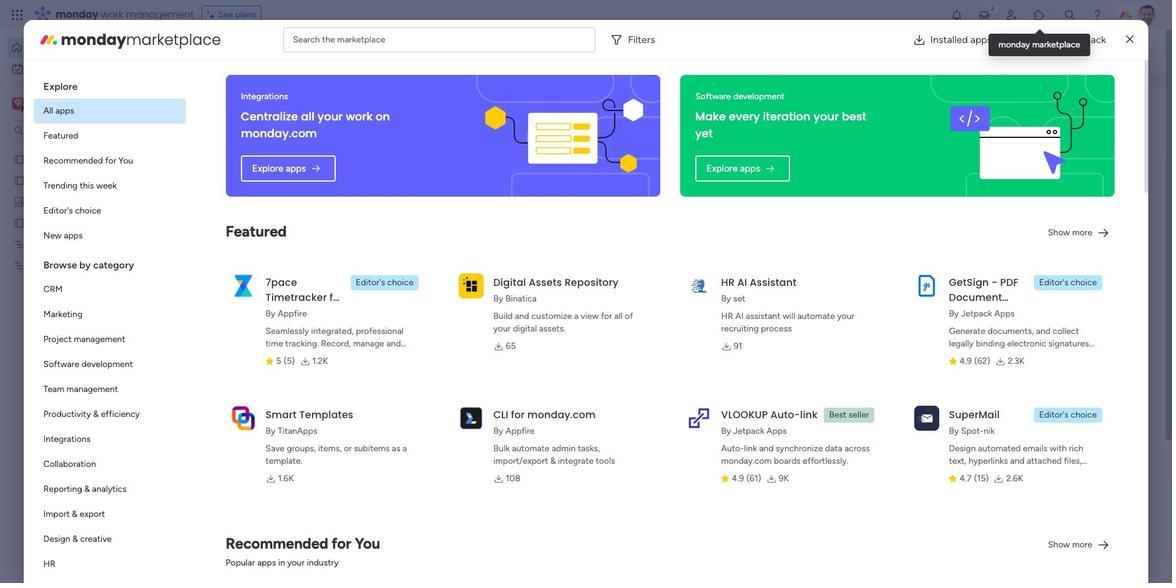 Task type: describe. For each thing, give the bounding box(es) containing it.
update feed image
[[979, 9, 991, 21]]

2 workspace image from the left
[[14, 97, 22, 111]]

v2 user feedback image
[[939, 46, 949, 60]]

public dashboard image
[[13, 195, 25, 207]]

v2 bolt switch image
[[1037, 47, 1044, 60]]

1 workspace image from the left
[[12, 97, 24, 111]]

invite members image
[[1006, 9, 1019, 21]]

select product image
[[11, 9, 24, 21]]

monday marketplace image
[[1034, 9, 1046, 21]]

help image
[[1092, 9, 1104, 21]]

1 vertical spatial dapulse x slim image
[[1098, 91, 1113, 106]]

1 heading from the top
[[33, 70, 186, 99]]

1 check circle image from the top
[[948, 117, 956, 127]]

2 image
[[988, 1, 999, 15]]

workspace selection element
[[12, 96, 104, 112]]

notifications image
[[951, 9, 964, 21]]

terry turtle image
[[260, 559, 285, 583]]

templates image image
[[941, 251, 1105, 337]]



Task type: vqa. For each thing, say whether or not it's contained in the screenshot.
Help image
yes



Task type: locate. For each thing, give the bounding box(es) containing it.
heading
[[33, 70, 186, 99], [33, 249, 186, 277]]

Search in workspace field
[[26, 123, 104, 138]]

option
[[7, 37, 152, 57], [7, 59, 152, 79], [33, 99, 186, 124], [33, 124, 186, 149], [0, 148, 159, 150], [33, 149, 186, 174], [33, 174, 186, 199], [33, 199, 186, 224], [33, 224, 186, 249], [33, 277, 186, 302], [33, 302, 186, 327], [33, 327, 186, 352], [33, 352, 186, 377], [33, 377, 186, 402], [33, 402, 186, 427], [33, 427, 186, 452], [33, 452, 186, 477], [33, 477, 186, 502], [33, 502, 186, 527], [33, 527, 186, 552], [33, 552, 186, 577]]

2 heading from the top
[[33, 249, 186, 277]]

monday marketplace image
[[38, 30, 58, 50]]

search everything image
[[1064, 9, 1077, 21]]

2 public board image from the top
[[13, 174, 25, 186]]

1 horizontal spatial dapulse x slim image
[[1127, 32, 1134, 47]]

workspace image
[[12, 97, 24, 111], [14, 97, 22, 111]]

component image
[[246, 401, 257, 412]]

0 horizontal spatial banner logo image
[[483, 75, 646, 197]]

close recently visited image
[[230, 102, 245, 117]]

2 banner logo image from the left
[[938, 75, 1101, 197]]

1 banner logo image from the left
[[483, 75, 646, 197]]

0 vertical spatial public board image
[[13, 153, 25, 165]]

1 vertical spatial public board image
[[13, 174, 25, 186]]

1 vertical spatial check circle image
[[948, 133, 956, 143]]

1 horizontal spatial public board image
[[246, 228, 260, 242]]

see plans image
[[207, 8, 218, 22]]

list box
[[33, 70, 186, 583], [0, 146, 159, 444]]

2 check circle image from the top
[[948, 133, 956, 143]]

0 vertical spatial dapulse x slim image
[[1127, 32, 1134, 47]]

check circle image
[[948, 117, 956, 127], [948, 133, 956, 143]]

dapulse x slim image
[[1127, 32, 1134, 47], [1098, 91, 1113, 106]]

0 vertical spatial heading
[[33, 70, 186, 99]]

quick search results list box
[[230, 117, 899, 435]]

0 horizontal spatial dapulse x slim image
[[1098, 91, 1113, 106]]

1 public board image from the top
[[13, 153, 25, 165]]

app logo image
[[231, 273, 256, 298], [459, 273, 484, 298], [687, 273, 712, 298], [915, 273, 940, 298], [231, 406, 256, 431], [459, 406, 484, 431], [687, 406, 712, 431], [915, 406, 940, 431]]

getting started element
[[929, 455, 1117, 505]]

0 horizontal spatial public board image
[[13, 217, 25, 229]]

1 horizontal spatial banner logo image
[[938, 75, 1101, 197]]

terry turtle image
[[1138, 5, 1158, 25]]

public board image
[[13, 217, 25, 229], [246, 228, 260, 242]]

1 vertical spatial heading
[[33, 249, 186, 277]]

0 vertical spatial check circle image
[[948, 117, 956, 127]]

banner logo image
[[483, 75, 646, 197], [938, 75, 1101, 197]]

public board image
[[13, 153, 25, 165], [13, 174, 25, 186]]



